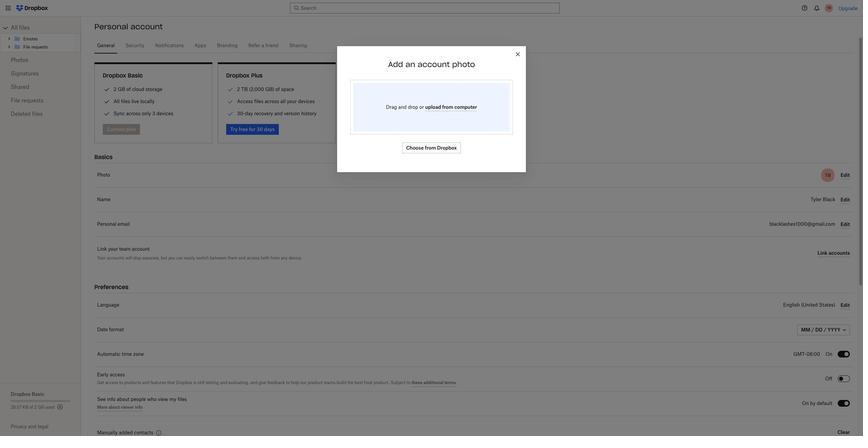 Task type: describe. For each thing, give the bounding box(es) containing it.
gmt-
[[794, 353, 807, 357]]

gmt-08:00
[[794, 353, 821, 357]]

28.57
[[11, 406, 21, 410]]

who
[[147, 398, 157, 402]]

all files tree
[[1, 23, 81, 52]]

general
[[97, 44, 115, 48]]

an
[[406, 60, 416, 69]]

but
[[161, 256, 167, 261]]

add
[[388, 60, 403, 69]]

get access to products and features that dropbox is still testing and evaluating, and give feedback to help our product teams build the best final product. subject to
[[97, 381, 412, 385]]

and left legal
[[28, 424, 36, 430]]

sharing tab
[[287, 38, 310, 54]]

(2,000
[[249, 86, 264, 92]]

recovery
[[254, 111, 273, 116]]

30-
[[237, 111, 245, 116]]

on by default
[[803, 402, 833, 407]]

features
[[151, 381, 166, 385]]

shared link
[[11, 81, 70, 94]]

history
[[302, 111, 317, 116]]

access for get access to products and features that dropbox is still testing and evaluating, and give feedback to help our product teams build the best final product. subject to
[[105, 381, 118, 385]]

deleted files link
[[11, 108, 70, 121]]

added
[[119, 431, 133, 436]]

privacy
[[11, 424, 27, 430]]

and down access files across all your devices
[[275, 111, 283, 116]]

2 gb of cloud storage
[[114, 86, 162, 92]]

1 vertical spatial gb
[[38, 406, 44, 410]]

sync across only 3 devices
[[114, 111, 173, 116]]

dropbox up 28.57
[[11, 392, 31, 397]]

all for all files live locally
[[114, 99, 120, 104]]

files for all files
[[19, 25, 30, 31]]

and left features
[[142, 381, 150, 385]]

view
[[158, 398, 168, 402]]

tyler black
[[811, 198, 836, 202]]

shared
[[11, 85, 29, 90]]

apps tab
[[192, 38, 209, 54]]

dropbox logo - go to the homepage image
[[13, 3, 50, 13]]

live
[[132, 99, 139, 104]]

30-day recovery and version history
[[237, 111, 317, 116]]

and left give
[[250, 381, 258, 385]]

personal email
[[97, 222, 130, 227]]

all files link
[[11, 23, 81, 33]]

0 vertical spatial your
[[287, 99, 297, 104]]

requests
[[22, 98, 44, 104]]

choose from dropbox
[[407, 145, 457, 151]]

info
[[107, 398, 116, 402]]

dropbox up the "2 gb of cloud storage"
[[103, 72, 126, 79]]

0 vertical spatial access
[[247, 256, 260, 261]]

see
[[97, 398, 106, 402]]

product.
[[374, 381, 390, 385]]

any
[[281, 256, 288, 261]]

access files across all your devices
[[237, 99, 315, 104]]

will
[[125, 256, 132, 261]]

is
[[193, 381, 197, 385]]

global header element
[[0, 0, 864, 17]]

notifications tab
[[153, 38, 187, 54]]

branding
[[217, 44, 238, 48]]

photos link
[[11, 54, 70, 67]]

help
[[291, 381, 299, 385]]

link your team account
[[97, 247, 150, 252]]

all files live locally
[[114, 99, 155, 104]]

easily
[[184, 256, 195, 261]]

upgrade link
[[839, 5, 858, 11]]

.
[[456, 381, 457, 385]]

3
[[152, 111, 155, 116]]

that
[[167, 381, 175, 385]]

1 vertical spatial basic
[[32, 392, 44, 397]]

time
[[122, 353, 132, 357]]

of for 28.57 kb of 2 gb used
[[29, 406, 33, 410]]

1 horizontal spatial devices
[[298, 99, 315, 104]]

testing
[[206, 381, 219, 385]]

0 horizontal spatial from
[[271, 256, 280, 261]]

privacy and legal
[[11, 424, 48, 430]]

1 horizontal spatial basic
[[128, 72, 143, 79]]

a
[[262, 44, 264, 48]]

english
[[784, 303, 801, 308]]

and right them
[[239, 256, 246, 261]]

plus
[[251, 72, 263, 79]]

space
[[281, 86, 294, 92]]

0 horizontal spatial 2
[[34, 406, 37, 410]]

default
[[817, 402, 833, 407]]

best
[[355, 381, 363, 385]]

files for all files live locally
[[121, 99, 130, 104]]

general tab
[[94, 38, 118, 54]]

zone
[[133, 353, 144, 357]]

security
[[126, 44, 144, 48]]

on for on by default
[[803, 402, 810, 407]]

manually
[[97, 431, 118, 436]]

cloud
[[132, 86, 144, 92]]

language
[[97, 303, 119, 308]]

get more space image
[[56, 404, 64, 412]]

evaluating,
[[228, 381, 249, 385]]

0 vertical spatial across
[[265, 99, 279, 104]]

access for early access
[[110, 373, 125, 378]]

files for deleted files
[[32, 112, 43, 117]]

early access
[[97, 373, 125, 378]]

manually added contacts
[[97, 431, 153, 436]]

dropbox left is
[[176, 381, 192, 385]]

files for access files across all your devices
[[254, 99, 264, 104]]

by
[[811, 402, 816, 407]]

photo
[[453, 60, 475, 69]]

sync
[[114, 111, 125, 116]]

add an account photo dialog
[[337, 46, 526, 173]]

3 to from the left
[[407, 381, 411, 385]]

photos
[[11, 58, 28, 63]]

your accounts will stay separate, but you can easily switch between them and access both from any device.
[[97, 256, 302, 261]]

0 horizontal spatial devices
[[157, 111, 173, 116]]

my
[[170, 398, 176, 402]]

file
[[11, 98, 20, 104]]

name
[[97, 198, 111, 202]]

products
[[124, 381, 141, 385]]

files right 'my'
[[178, 398, 187, 402]]

privacy and legal link
[[11, 424, 81, 430]]

2 tb (2,000 gb) of space
[[237, 86, 294, 92]]

kb
[[23, 406, 28, 410]]



Task type: vqa. For each thing, say whether or not it's contained in the screenshot.
third Edit from the top of the page
no



Task type: locate. For each thing, give the bounding box(es) containing it.
2 for dropbox basic
[[114, 86, 117, 92]]

them
[[228, 256, 238, 261]]

on for on
[[826, 353, 833, 357]]

1 vertical spatial account
[[418, 60, 450, 69]]

tab list containing general
[[94, 37, 853, 54]]

0 vertical spatial all
[[11, 25, 18, 31]]

all files
[[11, 25, 30, 31]]

date format
[[97, 328, 124, 333]]

build
[[337, 381, 347, 385]]

dropbox inside choose from dropbox button
[[437, 145, 457, 151]]

link
[[97, 247, 107, 252]]

tab list
[[94, 37, 853, 54]]

dropbox up 'tb'
[[226, 72, 250, 79]]

gb left used
[[38, 406, 44, 410]]

all inside tree
[[11, 25, 18, 31]]

0 vertical spatial from
[[425, 145, 436, 151]]

all for all files
[[11, 25, 18, 31]]

2 recommended image from the top
[[226, 110, 235, 118]]

security tab
[[123, 38, 147, 54]]

0 vertical spatial on
[[826, 353, 833, 357]]

separate,
[[142, 256, 160, 261]]

your
[[97, 256, 106, 261]]

across left all
[[265, 99, 279, 104]]

2 for dropbox plus
[[237, 86, 240, 92]]

upgrade
[[839, 5, 858, 11]]

0 vertical spatial recommended image
[[226, 98, 235, 106]]

device.
[[289, 256, 302, 261]]

dropbox plus
[[226, 72, 263, 79]]

recommended image left 30-
[[226, 110, 235, 118]]

devices right 3
[[157, 111, 173, 116]]

2 to from the left
[[286, 381, 290, 385]]

personal for personal account
[[94, 22, 128, 31]]

1 vertical spatial personal
[[97, 222, 116, 227]]

recommended image down recommended icon
[[226, 98, 235, 106]]

basic up the "2 gb of cloud storage"
[[128, 72, 143, 79]]

0 horizontal spatial all
[[11, 25, 18, 31]]

choose
[[407, 145, 424, 151]]

1 recommended image from the top
[[226, 98, 235, 106]]

1 horizontal spatial dropbox basic
[[103, 72, 143, 79]]

on left by
[[803, 402, 810, 407]]

files down dropbox logo - go to the homepage
[[19, 25, 30, 31]]

teams
[[324, 381, 336, 385]]

0 horizontal spatial across
[[126, 111, 141, 116]]

deleted
[[11, 112, 31, 117]]

automatic
[[97, 353, 121, 357]]

1 vertical spatial on
[[803, 402, 810, 407]]

and right testing
[[220, 381, 227, 385]]

files left live
[[121, 99, 130, 104]]

notifications
[[155, 44, 184, 48]]

apps
[[195, 44, 206, 48]]

devices
[[298, 99, 315, 104], [157, 111, 173, 116]]

account up stay
[[132, 247, 150, 252]]

version
[[284, 111, 300, 116]]

final
[[364, 381, 373, 385]]

basic
[[128, 72, 143, 79], [32, 392, 44, 397]]

account up security
[[131, 22, 163, 31]]

files down "file requests" link
[[32, 112, 43, 117]]

blacklashes1000@gmail.com
[[770, 222, 836, 227]]

access left both
[[247, 256, 260, 261]]

personal
[[94, 22, 128, 31], [97, 222, 116, 227]]

friend
[[266, 44, 279, 48]]

accounts
[[107, 256, 124, 261]]

group
[[1, 33, 81, 52]]

states)
[[820, 303, 836, 308]]

locally
[[140, 99, 155, 104]]

1 vertical spatial devices
[[157, 111, 173, 116]]

2 horizontal spatial 2
[[237, 86, 240, 92]]

1 horizontal spatial 2
[[114, 86, 117, 92]]

1 horizontal spatial all
[[114, 99, 120, 104]]

all down dropbox logo - go to the homepage
[[11, 25, 18, 31]]

dropbox basic up the "2 gb of cloud storage"
[[103, 72, 143, 79]]

of for 2 gb of cloud storage
[[127, 86, 131, 92]]

account right an
[[418, 60, 450, 69]]

email
[[118, 222, 130, 227]]

0 horizontal spatial on
[[803, 402, 810, 407]]

to
[[119, 381, 123, 385], [286, 381, 290, 385], [407, 381, 411, 385]]

account inside dialog
[[418, 60, 450, 69]]

access
[[237, 99, 253, 104]]

0 vertical spatial dropbox basic
[[103, 72, 143, 79]]

of right the gb)
[[276, 86, 280, 92]]

recommended image
[[226, 98, 235, 106], [226, 110, 235, 118]]

add an account photo
[[388, 60, 475, 69]]

our
[[301, 381, 307, 385]]

0 horizontal spatial of
[[29, 406, 33, 410]]

all
[[11, 25, 18, 31], [114, 99, 120, 104]]

from inside button
[[425, 145, 436, 151]]

from
[[425, 145, 436, 151], [271, 256, 280, 261]]

0 horizontal spatial to
[[119, 381, 123, 385]]

personal account
[[94, 22, 163, 31]]

2 up all files live locally
[[114, 86, 117, 92]]

basics
[[94, 154, 113, 161]]

2 left 'tb'
[[237, 86, 240, 92]]

and
[[275, 111, 283, 116], [239, 256, 246, 261], [142, 381, 150, 385], [220, 381, 227, 385], [250, 381, 258, 385], [28, 424, 36, 430]]

2 horizontal spatial of
[[276, 86, 280, 92]]

all up sync
[[114, 99, 120, 104]]

1 horizontal spatial from
[[425, 145, 436, 151]]

choose from dropbox button
[[403, 143, 461, 154]]

0 vertical spatial gb
[[118, 86, 125, 92]]

personal left the email on the left of page
[[97, 222, 116, 227]]

1 horizontal spatial to
[[286, 381, 290, 385]]

early
[[97, 373, 109, 378]]

deleted files
[[11, 112, 43, 117]]

recommended image
[[226, 86, 235, 94]]

from right choose
[[425, 145, 436, 151]]

you
[[168, 256, 175, 261]]

dropbox right choose
[[437, 145, 457, 151]]

english (united states)
[[784, 303, 836, 308]]

1 vertical spatial from
[[271, 256, 280, 261]]

used
[[45, 406, 55, 410]]

1 horizontal spatial gb
[[118, 86, 125, 92]]

about
[[117, 398, 130, 402]]

to right subject
[[407, 381, 411, 385]]

only
[[142, 111, 151, 116]]

date
[[97, 328, 108, 333]]

1 horizontal spatial of
[[127, 86, 131, 92]]

28.57 kb of 2 gb used
[[11, 406, 55, 410]]

people
[[131, 398, 146, 402]]

gb left cloud
[[118, 86, 125, 92]]

2 vertical spatial access
[[105, 381, 118, 385]]

sharing
[[290, 44, 307, 48]]

recommended image for 30-
[[226, 110, 235, 118]]

on
[[826, 353, 833, 357], [803, 402, 810, 407]]

tyler
[[811, 198, 822, 202]]

on right 08:00 at the bottom
[[826, 353, 833, 357]]

of right kb at bottom
[[29, 406, 33, 410]]

recommended image for access
[[226, 98, 235, 106]]

off
[[826, 377, 833, 382]]

file requests link
[[11, 94, 70, 108]]

access right the early
[[110, 373, 125, 378]]

files inside tree
[[19, 25, 30, 31]]

0 horizontal spatial dropbox basic
[[11, 392, 44, 397]]

1 to from the left
[[119, 381, 123, 385]]

0 vertical spatial account
[[131, 22, 163, 31]]

to left products
[[119, 381, 123, 385]]

2 horizontal spatial to
[[407, 381, 411, 385]]

to left help
[[286, 381, 290, 385]]

across down all files live locally
[[126, 111, 141, 116]]

access down early access
[[105, 381, 118, 385]]

1 vertical spatial across
[[126, 111, 141, 116]]

from left any
[[271, 256, 280, 261]]

of left cloud
[[127, 86, 131, 92]]

0 horizontal spatial your
[[108, 247, 118, 252]]

1 vertical spatial access
[[110, 373, 125, 378]]

1 horizontal spatial on
[[826, 353, 833, 357]]

0 vertical spatial devices
[[298, 99, 315, 104]]

0 vertical spatial personal
[[94, 22, 128, 31]]

files down (2,000
[[254, 99, 264, 104]]

format
[[109, 328, 124, 333]]

see info about people who view my files
[[97, 398, 187, 402]]

1 vertical spatial recommended image
[[226, 110, 235, 118]]

signatures link
[[11, 67, 70, 81]]

access
[[247, 256, 260, 261], [110, 373, 125, 378], [105, 381, 118, 385]]

1 vertical spatial your
[[108, 247, 118, 252]]

1 vertical spatial dropbox basic
[[11, 392, 44, 397]]

switch
[[196, 256, 209, 261]]

refer a friend
[[249, 44, 279, 48]]

1 horizontal spatial your
[[287, 99, 297, 104]]

personal for personal email
[[97, 222, 116, 227]]

0 horizontal spatial basic
[[32, 392, 44, 397]]

branding tab
[[214, 38, 240, 54]]

1 vertical spatial all
[[114, 99, 120, 104]]

gb
[[118, 86, 125, 92], [38, 406, 44, 410]]

all
[[281, 99, 286, 104]]

basic up 28.57 kb of 2 gb used
[[32, 392, 44, 397]]

black
[[823, 198, 836, 202]]

your up accounts
[[108, 247, 118, 252]]

between
[[210, 256, 227, 261]]

automatic time zone
[[97, 353, 144, 357]]

your right all
[[287, 99, 297, 104]]

0 vertical spatial basic
[[128, 72, 143, 79]]

storage
[[146, 86, 162, 92]]

0 horizontal spatial gb
[[38, 406, 44, 410]]

08:00
[[807, 353, 821, 357]]

refer a friend tab
[[246, 38, 282, 54]]

2 vertical spatial account
[[132, 247, 150, 252]]

stay
[[133, 256, 141, 261]]

devices up history
[[298, 99, 315, 104]]

personal up general tab
[[94, 22, 128, 31]]

2 right kb at bottom
[[34, 406, 37, 410]]

dropbox basic up kb at bottom
[[11, 392, 44, 397]]

1 horizontal spatial across
[[265, 99, 279, 104]]



